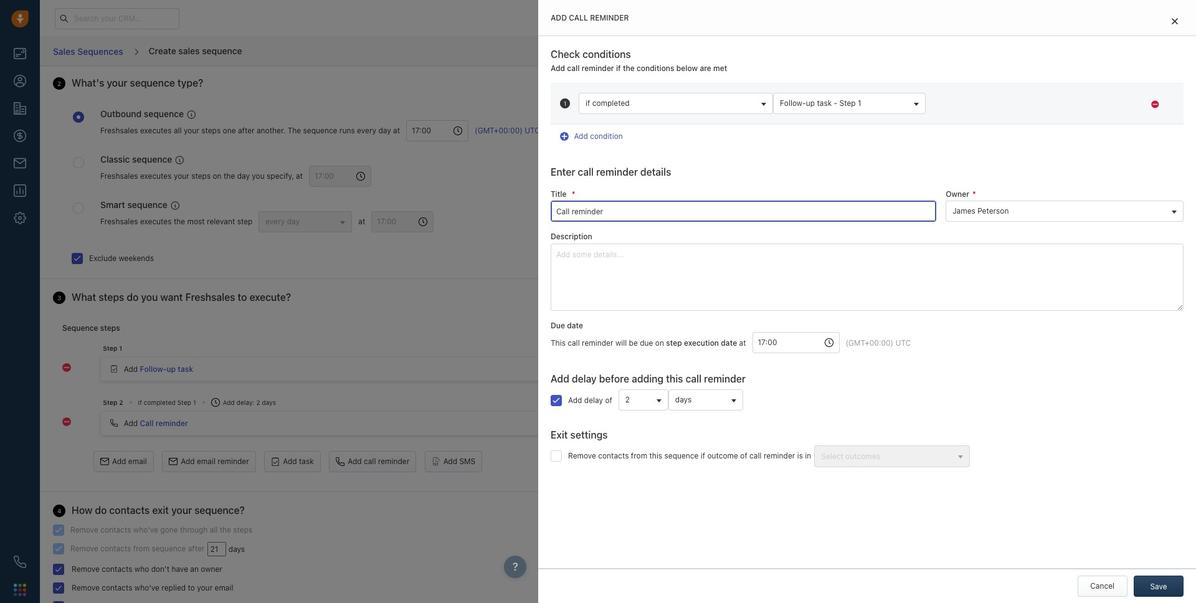 Task type: describe. For each thing, give the bounding box(es) containing it.
1 horizontal spatial on
[[655, 338, 664, 348]]

remove contacts who don't have an owner
[[72, 565, 222, 574]]

1 horizontal spatial after
[[238, 126, 255, 135]]

2 reminder, from the left
[[1128, 111, 1162, 121]]

before
[[599, 373, 630, 384]]

(gmt+00:00) utc inside dialog
[[846, 338, 911, 348]]

1 vertical spatial to
[[238, 291, 247, 303]]

crm
[[1060, 122, 1076, 131]]

at right specify,
[[296, 171, 303, 181]]

your down the owner
[[197, 583, 213, 593]]

freshsales executes all your steps one after another. the sequence runs every day at
[[100, 126, 400, 135]]

add inside 'button'
[[348, 457, 362, 466]]

0 vertical spatial all
[[174, 126, 182, 135]]

once
[[941, 122, 959, 131]]

contacts inside a sales sequence is a series of steps you can set up to nurture contacts in the crm. a step can be an email, task, call reminder, email reminder, or sms. once your steps are lined up, the crm executes them automatically for you.
[[1143, 101, 1173, 110]]

or
[[1164, 111, 1171, 121]]

contacts for remove contacts who've replied to your email
[[102, 583, 132, 593]]

task inside add task button
[[299, 457, 314, 466]]

2 vertical spatial of
[[741, 451, 748, 460]]

every day
[[266, 217, 300, 226]]

1 horizontal spatial utc
[[896, 338, 911, 348]]

add email reminder button
[[162, 451, 256, 472]]

contacts left 'exit'
[[109, 505, 150, 516]]

if inside check conditions add call reminder if the conditions below are met
[[616, 64, 621, 73]]

sms.
[[920, 122, 939, 131]]

reminder right outcome
[[764, 451, 795, 460]]

add delay before adding this call reminder
[[551, 373, 746, 384]]

1 vertical spatial (gmt+00:00)
[[846, 338, 894, 348]]

add inside check conditions add call reminder if the conditions below are met
[[551, 64, 565, 73]]

steps up task,
[[1031, 101, 1050, 110]]

sales
[[53, 46, 75, 57]]

will
[[616, 338, 627, 348]]

add sms
[[443, 457, 476, 466]]

sequence left <span class=" ">sales reps can use this for weekly check-ins with leads and to run renewal campaigns e.g. renewing a contract</span> icon
[[132, 154, 172, 164]]

how
[[72, 505, 92, 516]]

exit settings
[[551, 429, 608, 440]]

james
[[953, 207, 976, 216]]

the left most
[[174, 217, 185, 226]]

be inside dialog
[[629, 338, 638, 348]]

0 vertical spatial every
[[357, 126, 376, 135]]

add condition link
[[560, 122, 623, 141]]

add delay of
[[568, 396, 613, 405]]

0 horizontal spatial day
[[237, 171, 250, 181]]

sales sequences link
[[52, 42, 124, 61]]

remove for remove contacts who don't have an owner
[[72, 565, 100, 574]]

james peterson
[[953, 207, 1009, 216]]

add call reminder button
[[329, 451, 416, 472]]

add call reminder
[[124, 419, 188, 428]]

create
[[149, 45, 176, 56]]

through
[[180, 525, 208, 535]]

an inside a sales sequence is a series of steps you can set up to nurture contacts in the crm. a step can be an email, task, call reminder, email reminder, or sms. once your steps are lined up, the crm executes them automatically for you.
[[1005, 111, 1014, 121]]

freshsales executes your steps on the day you specify, at
[[100, 171, 303, 181]]

if completed
[[586, 99, 630, 108]]

crm.
[[934, 111, 953, 121]]

2 right :
[[256, 399, 260, 406]]

are inside a sales sequence is a series of steps you can set up to nurture contacts in the crm. a step can be an email, task, call reminder, email reminder, or sms. once your steps are lined up, the crm executes them automatically for you.
[[1001, 122, 1012, 131]]

a
[[992, 101, 996, 110]]

one
[[223, 126, 236, 135]]

call
[[140, 419, 154, 428]]

1 vertical spatial all
[[210, 525, 218, 535]]

exit
[[551, 429, 568, 440]]

email down the owner
[[215, 583, 233, 593]]

add delay : 2 days
[[223, 399, 276, 406]]

contacts for remove contacts who've gone through all the steps
[[101, 525, 131, 535]]

add follow-up task
[[124, 364, 193, 374]]

call reminder link
[[140, 419, 188, 428]]

2 left the if completed step 1
[[119, 399, 123, 406]]

replied
[[162, 583, 186, 593]]

0 vertical spatial on
[[213, 171, 222, 181]]

1 vertical spatial can
[[980, 111, 992, 121]]

the down sequence?
[[220, 525, 231, 535]]

up inside a sales sequence is a series of steps you can set up to nurture contacts in the crm. a step can be an email, task, call reminder, email reminder, or sms. once your steps are lined up, the crm executes them automatically for you.
[[1095, 101, 1104, 110]]

reminder left the will on the right bottom
[[582, 338, 614, 348]]

sequence left '<span class=" ">sales reps can use this for prospecting and account-based selling e.g. following up with event attendees</span>' icon on the left top of page
[[127, 199, 168, 210]]

sms
[[460, 457, 476, 466]]

type?
[[178, 77, 203, 89]]

step down sequence steps
[[103, 344, 117, 352]]

sales sequences
[[53, 46, 123, 57]]

phone image
[[14, 556, 26, 568]]

remove contacts from this sequence if outcome of call reminder is in
[[568, 451, 812, 460]]

0 horizontal spatial days
[[229, 545, 245, 554]]

peterson
[[978, 207, 1009, 216]]

classic
[[100, 154, 130, 164]]

reminder up days button
[[704, 373, 746, 384]]

step down step 1
[[103, 399, 117, 406]]

1 horizontal spatial this
[[666, 373, 683, 384]]

0 horizontal spatial after
[[188, 544, 205, 553]]

outbound sequence
[[100, 108, 184, 119]]

series
[[998, 101, 1019, 110]]

1 vertical spatial conditions
[[637, 64, 675, 73]]

sequence?
[[195, 505, 245, 516]]

sequence right the 'the'
[[303, 126, 337, 135]]

owner
[[201, 565, 222, 574]]

reminder down the condition
[[596, 167, 638, 178]]

at right every day button
[[359, 217, 365, 226]]

weekends
[[119, 253, 154, 263]]

what steps do you want freshsales to execute?
[[72, 291, 291, 303]]

remove for remove contacts who've replied to your email
[[72, 583, 100, 593]]

0 horizontal spatial follow-
[[140, 364, 167, 374]]

set
[[1082, 101, 1093, 110]]

don't
[[151, 565, 170, 574]]

reminder down the if completed step 1
[[156, 419, 188, 428]]

steps down sequence?
[[233, 525, 253, 535]]

email up sequence?
[[197, 457, 216, 466]]

step 1
[[103, 344, 122, 352]]

step 2
[[103, 399, 123, 406]]

0 vertical spatial (gmt+00:00) utc
[[475, 126, 540, 135]]

add task button
[[264, 451, 321, 472]]

2 vertical spatial you
[[141, 291, 158, 303]]

exclude
[[89, 253, 117, 263]]

0 horizontal spatial do
[[95, 505, 107, 516]]

smart
[[100, 199, 125, 210]]

1 reminder, from the left
[[1072, 111, 1106, 121]]

due
[[640, 338, 653, 348]]

4
[[57, 507, 62, 515]]

runs
[[340, 126, 355, 135]]

1 horizontal spatial days
[[262, 399, 276, 406]]

delay for before
[[572, 373, 597, 384]]

who
[[135, 565, 149, 574]]

close image
[[1172, 17, 1178, 25]]

reminder up check conditions add call reminder if the conditions below are met
[[590, 13, 629, 22]]

1 horizontal spatial you
[[252, 171, 265, 181]]

specify,
[[267, 171, 294, 181]]

remove for remove contacts from sequence after
[[70, 544, 98, 553]]

add email
[[112, 457, 147, 466]]

due date
[[551, 321, 583, 330]]

a sales sequence is a series of steps you can set up to nurture contacts in the crm. a step can be an email, task, call reminder, email reminder, or sms. once your steps are lined up, the crm executes them automatically for you.
[[920, 101, 1182, 142]]

sequences?
[[983, 79, 1033, 90]]

outbound
[[100, 108, 142, 119]]

(gmt+00:00) inside (gmt+00:00) utc link
[[475, 126, 523, 135]]

sequence inside a sales sequence is a series of steps you can set up to nurture contacts in the crm. a step can be an email, task, call reminder, email reminder, or sms. once your steps are lined up, the crm executes them automatically for you.
[[948, 101, 982, 110]]

minus filled image
[[1152, 100, 1159, 109]]

add task
[[283, 457, 314, 466]]

sequence left the <span class=" ">sales reps can use this for traditional drip campaigns e.g. reengaging with cold prospects</span> icon in the left of the page
[[144, 108, 184, 119]]

below
[[677, 64, 698, 73]]

reminder inside button
[[218, 457, 249, 466]]

step up call reminder "link" at the bottom left
[[177, 399, 191, 406]]

0 horizontal spatial this
[[650, 451, 663, 460]]

remove for remove contacts from this sequence if outcome of call reminder is in
[[568, 451, 596, 460]]

(gmt+00:00) utc link
[[475, 125, 540, 136]]

if inside button
[[586, 99, 590, 108]]

call inside 'button'
[[364, 457, 376, 466]]

sequence
[[62, 323, 98, 332]]

Add some details... text field
[[551, 243, 1184, 311]]

this call reminder will be due on step execution date at
[[551, 338, 746, 348]]

2 horizontal spatial sales
[[960, 79, 981, 90]]

executes for smart sequence
[[140, 217, 172, 226]]

met
[[714, 64, 728, 73]]

cancel
[[1091, 581, 1115, 591]]

your down the <span class=" ">sales reps can use this for traditional drip campaigns e.g. reengaging with cold prospects</span> icon in the left of the page
[[184, 126, 199, 135]]

email down the call
[[128, 457, 147, 466]]

delay for :
[[237, 399, 253, 406]]

1 horizontal spatial 1
[[193, 399, 196, 406]]

completed for if completed
[[592, 99, 630, 108]]

enter
[[551, 167, 575, 178]]

freshsales for outbound
[[100, 126, 138, 135]]

1 vertical spatial date
[[721, 338, 737, 348]]

who've for gone
[[133, 525, 158, 535]]

the up sms.
[[920, 111, 932, 121]]

at inside dialog
[[739, 338, 746, 348]]

most
[[187, 217, 205, 226]]

freshsales for smart
[[100, 217, 138, 226]]

be inside a sales sequence is a series of steps you can set up to nurture contacts in the crm. a step can be an email, task, call reminder, email reminder, or sms. once your steps are lined up, the crm executes them automatically for you.
[[994, 111, 1003, 121]]

you inside a sales sequence is a series of steps you can set up to nurture contacts in the crm. a step can be an email, task, call reminder, email reminder, or sms. once your steps are lined up, the crm executes them automatically for you.
[[1052, 101, 1065, 110]]

the
[[288, 126, 301, 135]]

sequence up outbound sequence
[[130, 77, 175, 89]]

0 horizontal spatial up
[[167, 364, 176, 374]]

your right what's
[[107, 77, 127, 89]]

follow-up task link
[[140, 364, 193, 374]]

your right 'exit'
[[171, 505, 192, 516]]

2 left what's
[[57, 80, 61, 87]]

save
[[1151, 582, 1168, 591]]

automatically
[[1132, 122, 1179, 131]]

days inside button
[[675, 395, 692, 404]]

0 horizontal spatial an
[[190, 565, 199, 574]]



Task type: vqa. For each thing, say whether or not it's contained in the screenshot.
Explore at the top of page
no



Task type: locate. For each thing, give the bounding box(es) containing it.
from for sequence
[[133, 544, 150, 553]]

reminder, down the set
[[1072, 111, 1106, 121]]

add
[[551, 13, 567, 22], [551, 64, 565, 73], [574, 132, 588, 141], [124, 364, 138, 374], [551, 373, 569, 384], [568, 396, 582, 405], [223, 399, 235, 406], [124, 419, 138, 428], [112, 457, 126, 466], [181, 457, 195, 466], [283, 457, 297, 466], [348, 457, 362, 466], [443, 457, 457, 466]]

task
[[817, 99, 832, 108], [178, 364, 193, 374], [299, 457, 314, 466]]

1 vertical spatial from
[[133, 544, 150, 553]]

sequence
[[202, 45, 242, 56], [130, 77, 175, 89], [948, 101, 982, 110], [144, 108, 184, 119], [303, 126, 337, 135], [132, 154, 172, 164], [127, 199, 168, 210], [665, 451, 699, 460], [152, 544, 186, 553]]

execution
[[684, 338, 719, 348]]

executes for outbound sequence
[[140, 126, 172, 135]]

0 vertical spatial utc
[[525, 126, 540, 135]]

after right the one
[[238, 126, 255, 135]]

2 vertical spatial to
[[188, 583, 195, 593]]

0 horizontal spatial every
[[266, 217, 285, 226]]

exit
[[152, 505, 169, 516]]

None text field
[[753, 332, 840, 353], [208, 542, 226, 557], [753, 332, 840, 353], [208, 542, 226, 557]]

2 vertical spatial task
[[299, 457, 314, 466]]

contacts left who
[[102, 565, 132, 574]]

enter call reminder details
[[551, 167, 671, 178]]

sales for create
[[178, 45, 200, 56]]

relevant
[[207, 217, 235, 226]]

1 vertical spatial on
[[655, 338, 664, 348]]

2 vertical spatial day
[[287, 217, 300, 226]]

you left specify,
[[252, 171, 265, 181]]

contacts up remove contacts who don't have an owner
[[101, 544, 131, 553]]

sequence steps
[[62, 323, 120, 332]]

add call reminder inside 'button'
[[348, 457, 410, 466]]

who've up remove contacts from sequence after
[[133, 525, 158, 535]]

reminder up sequence?
[[218, 457, 249, 466]]

0 vertical spatial can
[[1067, 101, 1080, 110]]

title
[[551, 190, 567, 199]]

-
[[834, 99, 838, 108]]

description
[[551, 232, 592, 241]]

executes for classic sequence
[[140, 171, 172, 181]]

remove for remove contacts who've gone through all the steps
[[70, 525, 98, 535]]

0 horizontal spatial reminder,
[[1072, 111, 1106, 121]]

1 horizontal spatial what
[[920, 79, 942, 90]]

execute?
[[250, 291, 291, 303]]

step inside dialog
[[666, 338, 682, 348]]

nurture
[[1115, 101, 1141, 110]]

of up the email,
[[1021, 101, 1029, 110]]

is
[[984, 101, 990, 110], [798, 451, 803, 460]]

0 horizontal spatial conditions
[[583, 49, 631, 60]]

<span class=" ">sales reps can use this for traditional drip campaigns e.g. reengaging with cold prospects</span> image
[[187, 110, 196, 119]]

1 horizontal spatial date
[[721, 338, 737, 348]]

classic sequence
[[100, 154, 172, 164]]

have
[[172, 565, 188, 574]]

sequence left outcome
[[665, 451, 699, 460]]

what up crm.
[[920, 79, 942, 90]]

sales
[[178, 45, 200, 56], [960, 79, 981, 90], [928, 101, 946, 110]]

call inside check conditions add call reminder if the conditions below are met
[[567, 64, 580, 73]]

1 down sequence steps
[[119, 344, 122, 352]]

sales right create
[[178, 45, 200, 56]]

2 horizontal spatial 1
[[858, 99, 862, 108]]

sales up crm.
[[928, 101, 946, 110]]

phone element
[[7, 550, 32, 575]]

what for what are sales sequences?
[[920, 79, 942, 90]]

days down sequence?
[[229, 545, 245, 554]]

the inside check conditions add call reminder if the conditions below are met
[[623, 64, 635, 73]]

in inside a sales sequence is a series of steps you can set up to nurture contacts in the crm. a step can be an email, task, call reminder, email reminder, or sms. once your steps are lined up, the crm executes them automatically for you.
[[1175, 101, 1182, 110]]

add condition
[[574, 132, 623, 141]]

all up <span class=" ">sales reps can use this for weekly check-ins with leads and to run renewal campaigns e.g. renewing a contract</span> icon
[[174, 126, 182, 135]]

gone
[[160, 525, 178, 535]]

0 vertical spatial from
[[631, 451, 648, 460]]

at right the execution on the right of page
[[739, 338, 746, 348]]

step
[[962, 111, 978, 121], [237, 217, 253, 226], [666, 338, 682, 348]]

1 right -
[[858, 99, 862, 108]]

what
[[920, 79, 942, 90], [72, 291, 96, 303]]

what's
[[72, 77, 104, 89]]

save button
[[1134, 576, 1184, 597]]

0 horizontal spatial date
[[567, 321, 583, 330]]

contacts down remove contacts who don't have an owner
[[102, 583, 132, 593]]

reminder,
[[1072, 111, 1106, 121], [1128, 111, 1162, 121]]

1 vertical spatial are
[[944, 79, 958, 90]]

your inside a sales sequence is a series of steps you can set up to nurture contacts in the crm. a step can be an email, task, call reminder, email reminder, or sms. once your steps are lined up, the crm executes them automatically for you.
[[962, 122, 977, 131]]

0 horizontal spatial what
[[72, 291, 96, 303]]

0 vertical spatial are
[[700, 64, 712, 73]]

1 horizontal spatial up
[[806, 99, 815, 108]]

if completed step 1
[[138, 399, 196, 406]]

completed up the condition
[[592, 99, 630, 108]]

from up who
[[133, 544, 150, 553]]

2 vertical spatial step
[[666, 338, 682, 348]]

0 horizontal spatial can
[[980, 111, 992, 121]]

2 button
[[619, 389, 669, 411]]

lined
[[1014, 122, 1031, 131]]

if completed button
[[579, 93, 773, 114]]

up inside button
[[806, 99, 815, 108]]

0 vertical spatial sales
[[178, 45, 200, 56]]

0 horizontal spatial are
[[700, 64, 712, 73]]

to left "nurture"
[[1106, 101, 1113, 110]]

1 horizontal spatial are
[[944, 79, 958, 90]]

0 vertical spatial do
[[127, 291, 139, 303]]

are left met
[[700, 64, 712, 73]]

cancel button
[[1078, 576, 1128, 597]]

days right 2 button
[[675, 395, 692, 404]]

executes inside a sales sequence is a series of steps you can set up to nurture contacts in the crm. a step can be an email, task, call reminder, email reminder, or sms. once your steps are lined up, the crm executes them automatically for you.
[[1078, 122, 1110, 131]]

1 vertical spatial of
[[605, 396, 613, 405]]

sales for a
[[928, 101, 946, 110]]

from for this
[[631, 451, 648, 460]]

delay for of
[[584, 396, 603, 405]]

utc
[[525, 126, 540, 135], [896, 338, 911, 348]]

are inside check conditions add call reminder if the conditions below are met
[[700, 64, 712, 73]]

sequence down what are sales sequences?
[[948, 101, 982, 110]]

reminder, up automatically at top
[[1128, 111, 1162, 121]]

date right "due"
[[567, 321, 583, 330]]

add email reminder
[[181, 457, 249, 466]]

1 horizontal spatial in
[[1175, 101, 1182, 110]]

this down 2 button
[[650, 451, 663, 460]]

an right have
[[190, 565, 199, 574]]

sequence inside dialog
[[665, 451, 699, 460]]

conditions
[[583, 49, 631, 60], [637, 64, 675, 73]]

to right replied
[[188, 583, 195, 593]]

2 horizontal spatial step
[[962, 111, 978, 121]]

from inside dialog
[[631, 451, 648, 460]]

<span class=" ">sales reps can use this for prospecting and account-based selling e.g. following up with event attendees</span> image
[[171, 201, 179, 210]]

owner
[[946, 190, 970, 199]]

up
[[806, 99, 815, 108], [1095, 101, 1104, 110], [167, 364, 176, 374]]

you
[[1052, 101, 1065, 110], [252, 171, 265, 181], [141, 291, 158, 303]]

0 vertical spatial follow-
[[780, 99, 806, 108]]

2 horizontal spatial are
[[1001, 122, 1012, 131]]

steps down a
[[979, 122, 998, 131]]

Select outcomes search field
[[818, 450, 954, 463]]

are
[[700, 64, 712, 73], [944, 79, 958, 90], [1001, 122, 1012, 131]]

at right runs
[[393, 126, 400, 135]]

1 vertical spatial what
[[72, 291, 96, 303]]

0 horizontal spatial a
[[920, 101, 926, 110]]

freshsales right want
[[185, 291, 235, 303]]

contacts down 'settings'
[[598, 451, 629, 460]]

2 vertical spatial sales
[[928, 101, 946, 110]]

step right relevant
[[237, 217, 253, 226]]

0 vertical spatial be
[[994, 111, 1003, 121]]

what right 3
[[72, 291, 96, 303]]

0 vertical spatial of
[[1021, 101, 1029, 110]]

steps up most
[[191, 171, 211, 181]]

completed for if completed step 1
[[144, 399, 176, 406]]

1 vertical spatial (gmt+00:00) utc
[[846, 338, 911, 348]]

0 horizontal spatial you
[[141, 291, 158, 303]]

1 horizontal spatial follow-
[[780, 99, 806, 108]]

0 vertical spatial you
[[1052, 101, 1065, 110]]

2 down before
[[626, 395, 630, 404]]

:
[[253, 399, 255, 406]]

1 vertical spatial a
[[955, 111, 960, 121]]

contacts for remove contacts from sequence after
[[101, 544, 131, 553]]

call inside a sales sequence is a series of steps you can set up to nurture contacts in the crm. a step can be an email, task, call reminder, email reminder, or sms. once your steps are lined up, the crm executes them automatically for you.
[[1058, 111, 1070, 121]]

2 vertical spatial 1
[[193, 399, 196, 406]]

every
[[357, 126, 376, 135], [266, 217, 285, 226]]

day down specify,
[[287, 217, 300, 226]]

1 horizontal spatial sales
[[928, 101, 946, 110]]

0 horizontal spatial in
[[805, 451, 812, 460]]

email,
[[1016, 111, 1037, 121]]

check
[[551, 49, 580, 60]]

if up the call
[[138, 399, 142, 406]]

are up crm.
[[944, 79, 958, 90]]

the down the one
[[224, 171, 235, 181]]

for
[[920, 133, 930, 142]]

0 horizontal spatial (gmt+00:00) utc
[[475, 126, 540, 135]]

0 vertical spatial add call reminder
[[551, 13, 629, 22]]

executes down outbound sequence
[[140, 126, 172, 135]]

of inside a sales sequence is a series of steps you can set up to nurture contacts in the crm. a step can be an email, task, call reminder, email reminder, or sms. once your steps are lined up, the crm executes them automatically for you.
[[1021, 101, 1029, 110]]

do right how
[[95, 505, 107, 516]]

days right :
[[262, 399, 276, 406]]

2 inside 2 button
[[626, 395, 630, 404]]

delay
[[572, 373, 597, 384], [584, 396, 603, 405], [237, 399, 253, 406]]

2 horizontal spatial day
[[379, 126, 391, 135]]

0 vertical spatial this
[[666, 373, 683, 384]]

every inside button
[[266, 217, 285, 226]]

2 vertical spatial are
[[1001, 122, 1012, 131]]

freshworks switcher image
[[14, 584, 26, 596]]

dialog containing check conditions
[[538, 0, 1197, 603]]

0 horizontal spatial to
[[188, 583, 195, 593]]

freshsales
[[100, 126, 138, 135], [100, 171, 138, 181], [100, 217, 138, 226], [185, 291, 235, 303]]

if up add condition link
[[586, 99, 590, 108]]

step inside a sales sequence is a series of steps you can set up to nurture contacts in the crm. a step can be an email, task, call reminder, email reminder, or sms. once your steps are lined up, the crm executes them automatically for you.
[[962, 111, 978, 121]]

0 vertical spatial an
[[1005, 111, 1014, 121]]

the up if completed
[[623, 64, 635, 73]]

1 vertical spatial step
[[237, 217, 253, 226]]

email up them
[[1108, 111, 1126, 121]]

freshsales down the classic
[[100, 171, 138, 181]]

outcome
[[708, 451, 738, 460]]

step right -
[[840, 99, 856, 108]]

day inside every day button
[[287, 217, 300, 226]]

the down task,
[[1046, 122, 1057, 131]]

contacts for remove contacts who don't have an owner
[[102, 565, 132, 574]]

check conditions add call reminder if the conditions below are met
[[551, 49, 728, 73]]

to inside a sales sequence is a series of steps you can set up to nurture contacts in the crm. a step can be an email, task, call reminder, email reminder, or sms. once your steps are lined up, the crm executes them automatically for you.
[[1106, 101, 1113, 110]]

date right the execution on the right of page
[[721, 338, 737, 348]]

0 vertical spatial conditions
[[583, 49, 631, 60]]

on up relevant
[[213, 171, 222, 181]]

sequence up type?
[[202, 45, 242, 56]]

0 vertical spatial 1
[[858, 99, 862, 108]]

1 vertical spatial who've
[[135, 583, 160, 593]]

freshsales down outbound
[[100, 126, 138, 135]]

1 horizontal spatial be
[[994, 111, 1003, 121]]

what for what steps do you want freshsales to execute?
[[72, 291, 96, 303]]

contacts up remove contacts from sequence after
[[101, 525, 131, 535]]

remove contacts from sequence after
[[70, 544, 205, 553]]

0 vertical spatial date
[[567, 321, 583, 330]]

1 vertical spatial every
[[266, 217, 285, 226]]

1 horizontal spatial completed
[[592, 99, 630, 108]]

completed
[[592, 99, 630, 108], [144, 399, 176, 406]]

<span class=" ">sales reps can use this for weekly check-ins with leads and to run renewal campaigns e.g. renewing a contract</span> image
[[175, 156, 184, 164]]

of
[[1021, 101, 1029, 110], [605, 396, 613, 405], [741, 451, 748, 460]]

1 horizontal spatial an
[[1005, 111, 1014, 121]]

Enter title of task text field
[[551, 201, 937, 222]]

be down a
[[994, 111, 1003, 121]]

contacts for remove contacts from this sequence if outcome of call reminder is in
[[598, 451, 629, 460]]

are left the "lined"
[[1001, 122, 1012, 131]]

follow- inside button
[[780, 99, 806, 108]]

you.
[[932, 133, 947, 142]]

Search your CRM... text field
[[55, 8, 179, 29]]

task inside follow-up task - step 1 button
[[817, 99, 832, 108]]

up left -
[[806, 99, 815, 108]]

1 horizontal spatial add call reminder
[[551, 13, 629, 22]]

executes
[[1078, 122, 1110, 131], [140, 126, 172, 135], [140, 171, 172, 181], [140, 217, 172, 226]]

this right adding
[[666, 373, 683, 384]]

3
[[57, 294, 61, 301]]

1 horizontal spatial day
[[287, 217, 300, 226]]

days button
[[669, 389, 743, 411]]

email
[[1108, 111, 1126, 121], [128, 457, 147, 466], [197, 457, 216, 466], [215, 583, 233, 593]]

every down specify,
[[266, 217, 285, 226]]

a up the "once"
[[955, 111, 960, 121]]

1 vertical spatial do
[[95, 505, 107, 516]]

0 horizontal spatial task
[[178, 364, 193, 374]]

executes down the set
[[1078, 122, 1110, 131]]

0 vertical spatial who've
[[133, 525, 158, 535]]

1 horizontal spatial step
[[666, 338, 682, 348]]

remove
[[568, 451, 596, 460], [70, 525, 98, 535], [70, 544, 98, 553], [72, 565, 100, 574], [72, 583, 100, 593]]

on right due
[[655, 338, 664, 348]]

sales inside a sales sequence is a series of steps you can set up to nurture contacts in the crm. a step can be an email, task, call reminder, email reminder, or sms. once your steps are lined up, the crm executes them automatically for you.
[[928, 101, 946, 110]]

an down series
[[1005, 111, 1014, 121]]

step inside button
[[840, 99, 856, 108]]

if left outcome
[[701, 451, 706, 460]]

1 horizontal spatial all
[[210, 525, 218, 535]]

0 vertical spatial step
[[962, 111, 978, 121]]

1 horizontal spatial from
[[631, 451, 648, 460]]

0 horizontal spatial utc
[[525, 126, 540, 135]]

settings
[[571, 429, 608, 440]]

1 horizontal spatial to
[[238, 291, 247, 303]]

follow- up the if completed step 1
[[140, 364, 167, 374]]

1 vertical spatial task
[[178, 364, 193, 374]]

0 horizontal spatial (gmt+00:00)
[[475, 126, 523, 135]]

if up if completed
[[616, 64, 621, 73]]

your right the "once"
[[962, 122, 977, 131]]

1 inside button
[[858, 99, 862, 108]]

steps
[[1031, 101, 1050, 110], [979, 122, 998, 131], [201, 126, 221, 135], [191, 171, 211, 181], [99, 291, 124, 303], [100, 323, 120, 332], [233, 525, 253, 535]]

2 horizontal spatial to
[[1106, 101, 1113, 110]]

what's your sequence type?
[[72, 77, 203, 89]]

day right runs
[[379, 126, 391, 135]]

1 vertical spatial completed
[[144, 399, 176, 406]]

completed up add call reminder
[[144, 399, 176, 406]]

step
[[840, 99, 856, 108], [103, 344, 117, 352], [177, 399, 191, 406], [103, 399, 117, 406]]

smart sequence
[[100, 199, 168, 210]]

reminder
[[590, 13, 629, 22], [582, 64, 614, 73], [596, 167, 638, 178], [582, 338, 614, 348], [704, 373, 746, 384], [156, 419, 188, 428], [764, 451, 795, 460], [218, 457, 249, 466], [378, 457, 410, 466]]

remove contacts who've replied to your email
[[72, 583, 233, 593]]

of right outcome
[[741, 451, 748, 460]]

1 vertical spatial utc
[[896, 338, 911, 348]]

add sms button
[[425, 451, 483, 472]]

0 vertical spatial (gmt+00:00)
[[475, 126, 523, 135]]

is inside a sales sequence is a series of steps you can set up to nurture contacts in the crm. a step can be an email, task, call reminder, email reminder, or sms. once your steps are lined up, the crm executes them automatically for you.
[[984, 101, 990, 110]]

1 vertical spatial in
[[805, 451, 812, 460]]

1 vertical spatial is
[[798, 451, 803, 460]]

due
[[551, 321, 565, 330]]

sequence down gone
[[152, 544, 186, 553]]

1 horizontal spatial reminder,
[[1128, 111, 1162, 121]]

email inside a sales sequence is a series of steps you can set up to nurture contacts in the crm. a step can be an email, task, call reminder, email reminder, or sms. once your steps are lined up, the crm executes them automatically for you.
[[1108, 111, 1126, 121]]

1 vertical spatial 1
[[119, 344, 122, 352]]

follow- left -
[[780, 99, 806, 108]]

completed inside if completed button
[[592, 99, 630, 108]]

be right the will on the right bottom
[[629, 338, 638, 348]]

reminder inside check conditions add call reminder if the conditions below are met
[[582, 64, 614, 73]]

reminder up if completed
[[582, 64, 614, 73]]

steps left the one
[[201, 126, 221, 135]]

1 vertical spatial an
[[190, 565, 199, 574]]

who've for replied
[[135, 583, 160, 593]]

do
[[127, 291, 139, 303], [95, 505, 107, 516]]

0 horizontal spatial 1
[[119, 344, 122, 352]]

1 horizontal spatial is
[[984, 101, 990, 110]]

steps up step 1
[[100, 323, 120, 332]]

if
[[616, 64, 621, 73], [586, 99, 590, 108], [138, 399, 142, 406], [701, 451, 706, 460]]

0 horizontal spatial be
[[629, 338, 638, 348]]

2 horizontal spatial up
[[1095, 101, 1104, 110]]

your down <span class=" ">sales reps can use this for weekly check-ins with leads and to run renewal campaigns e.g. renewing a contract</span> icon
[[174, 171, 189, 181]]

add email button
[[93, 451, 154, 472]]

0 horizontal spatial step
[[237, 217, 253, 226]]

step right crm.
[[962, 111, 978, 121]]

day left specify,
[[237, 171, 250, 181]]

0 horizontal spatial of
[[605, 396, 613, 405]]

step left the execution on the right of page
[[666, 338, 682, 348]]

1 down follow-up task link
[[193, 399, 196, 406]]

freshsales executes the most relevant step
[[100, 217, 253, 226]]

steps up sequence steps
[[99, 291, 124, 303]]

0 vertical spatial after
[[238, 126, 255, 135]]

dialog
[[538, 0, 1197, 603]]

want
[[160, 291, 183, 303]]

add call reminder inside dialog
[[551, 13, 629, 22]]

freshsales for classic
[[100, 171, 138, 181]]

0 horizontal spatial all
[[174, 126, 182, 135]]

reminder inside 'button'
[[378, 457, 410, 466]]

0 vertical spatial completed
[[592, 99, 630, 108]]



